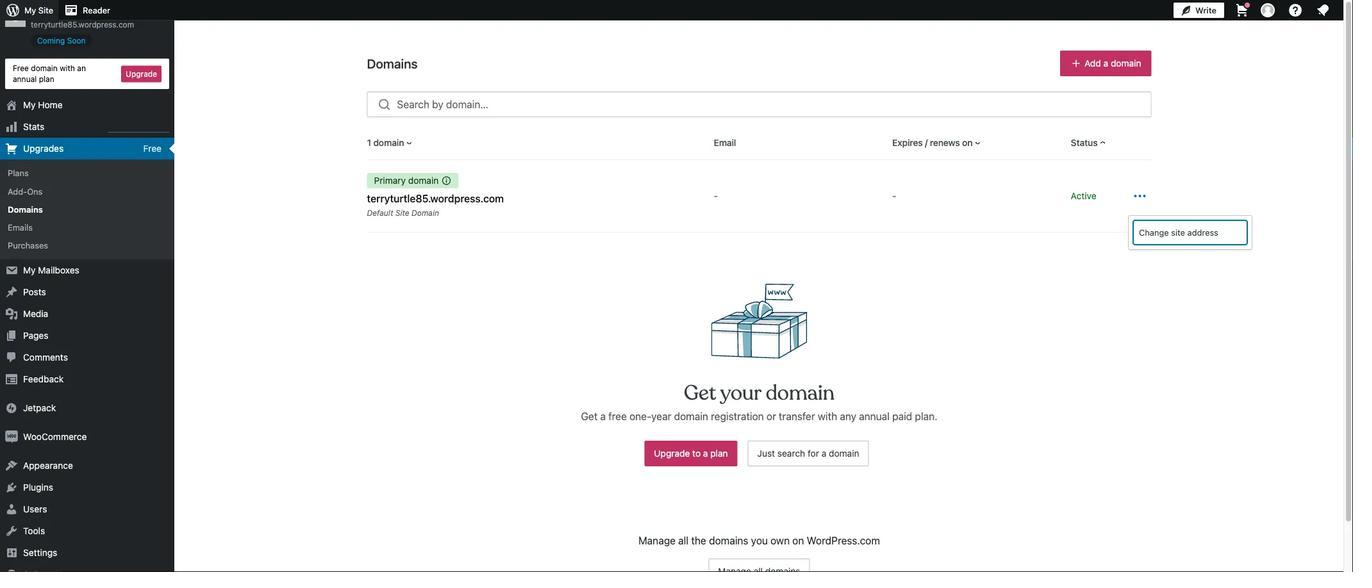 Task type: describe. For each thing, give the bounding box(es) containing it.
0 horizontal spatial get
[[581, 411, 598, 423]]

users link
[[0, 499, 174, 521]]

with inside the free domain with an annual plan
[[60, 64, 75, 73]]

domain inside button
[[1111, 58, 1141, 69]]

add a domain button
[[1060, 51, 1152, 76]]

manage all the domains you own on wordpress.com
[[639, 535, 880, 547]]

any
[[840, 411, 856, 423]]

reader
[[83, 5, 110, 15]]

purchases
[[8, 241, 48, 250]]

/
[[925, 138, 928, 148]]

terryturtle85.wordpress.com default site domain
[[367, 193, 504, 217]]

coming soon
[[37, 36, 86, 45]]

my home link
[[0, 94, 174, 116]]

domain up transfer
[[766, 381, 835, 406]]

my for my mailboxes
[[23, 265, 36, 276]]

change
[[1139, 228, 1169, 238]]

for
[[808, 448, 819, 459]]

0 horizontal spatial on
[[792, 535, 804, 547]]

pages link
[[0, 325, 174, 347]]

img image for woocommerce
[[5, 431, 18, 444]]

registration
[[711, 411, 764, 423]]

primary
[[374, 175, 406, 186]]

my for my home
[[23, 100, 36, 110]]

email button
[[714, 137, 736, 149]]

home
[[38, 100, 63, 110]]

settings
[[23, 548, 57, 558]]

get your domain get a free one-year domain registration or transfer with any annual paid plan.
[[581, 381, 938, 423]]

wordpress.com
[[807, 535, 880, 547]]

upgrade to a plan link
[[645, 441, 738, 467]]

0 vertical spatial terryturtle85.wordpress.com
[[31, 20, 134, 29]]

domain
[[412, 208, 439, 217]]

email
[[714, 138, 736, 148]]

add-
[[8, 186, 27, 196]]

free for free
[[143, 143, 162, 154]]

domain actions image
[[1132, 188, 1148, 204]]

domain inside the free domain with an annual plan
[[31, 64, 58, 73]]

all
[[678, 535, 689, 547]]

on inside button
[[962, 138, 973, 148]]

with inside get your domain get a free one-year domain registration or transfer with any annual paid plan.
[[818, 411, 837, 423]]

appearance link
[[0, 455, 174, 477]]

domain inside button
[[373, 138, 404, 148]]

jetpack link
[[0, 397, 174, 419]]

plugins
[[23, 482, 53, 493]]

add-ons
[[8, 186, 43, 196]]

default
[[367, 208, 393, 217]]

purchases link
[[0, 236, 174, 255]]

highest hourly views 0 image
[[108, 124, 169, 133]]

domains inside 'link'
[[8, 204, 43, 214]]

feedback link
[[0, 369, 174, 390]]

just
[[757, 448, 775, 459]]

upgrade button
[[121, 66, 162, 82]]

1 domain
[[367, 138, 404, 148]]

write
[[1196, 5, 1217, 15]]

reader link
[[58, 0, 115, 21]]

domains
[[709, 535, 748, 547]]

just search for a domain
[[757, 448, 859, 459]]

a right to
[[703, 448, 708, 459]]

coming
[[37, 36, 65, 45]]

pages
[[23, 330, 48, 341]]

my shopping cart image
[[1235, 3, 1250, 18]]

a right for
[[822, 448, 827, 459]]

media
[[23, 309, 48, 319]]

img image for jetpack
[[5, 402, 18, 415]]

expires / renews on
[[892, 138, 973, 148]]

paid
[[892, 411, 912, 423]]

year
[[651, 411, 671, 423]]

expires
[[892, 138, 923, 148]]

tools
[[23, 526, 45, 537]]

posts link
[[0, 281, 174, 303]]

my site link
[[0, 0, 58, 21]]

manage
[[639, 535, 676, 547]]



Task type: locate. For each thing, give the bounding box(es) containing it.
2 img image from the top
[[5, 431, 18, 444]]

with
[[60, 64, 75, 73], [818, 411, 837, 423]]

1 horizontal spatial domains
[[367, 56, 418, 71]]

upgrades
[[23, 143, 64, 154]]

free up annual plan at the top of the page
[[13, 64, 29, 73]]

site
[[38, 5, 53, 15], [31, 7, 47, 17], [396, 208, 409, 217]]

status
[[1071, 138, 1098, 148]]

get left free on the left bottom of the page
[[581, 411, 598, 423]]

on right the "own"
[[792, 535, 804, 547]]

active
[[1071, 191, 1097, 201]]

terryturtle85.wordpress.com inside get your domain main content
[[367, 193, 504, 205]]

1 - from the left
[[714, 191, 718, 201]]

my site
[[24, 5, 53, 15]]

0 vertical spatial upgrade
[[126, 69, 157, 78]]

0 vertical spatial domains
[[367, 56, 418, 71]]

my inside "link"
[[24, 5, 36, 15]]

annual
[[859, 411, 890, 423]]

1 img image from the top
[[5, 402, 18, 415]]

woocommerce link
[[0, 426, 174, 448]]

plans
[[8, 168, 29, 178]]

none search field inside get your domain main content
[[367, 92, 1152, 117]]

site right default
[[396, 208, 409, 217]]

free for free domain with an annual plan
[[13, 64, 29, 73]]

0 horizontal spatial free
[[13, 64, 29, 73]]

upgrade inside button
[[126, 69, 157, 78]]

plan
[[710, 448, 728, 459]]

the
[[691, 535, 706, 547]]

plugins link
[[0, 477, 174, 499]]

2 vertical spatial my
[[23, 265, 36, 276]]

0 vertical spatial with
[[60, 64, 75, 73]]

img image left woocommerce
[[5, 431, 18, 444]]

write link
[[1174, 0, 1224, 21]]

help image
[[1288, 3, 1303, 18]]

my mailboxes link
[[0, 260, 174, 281]]

site up coming
[[38, 5, 53, 15]]

add
[[1085, 58, 1101, 69]]

annual plan
[[13, 75, 54, 84]]

1 vertical spatial img image
[[5, 431, 18, 444]]

upgrade up highest hourly views 0 "image" on the top left
[[126, 69, 157, 78]]

change site address button
[[1134, 221, 1247, 244]]

on right renews
[[962, 138, 973, 148]]

settings link
[[0, 542, 174, 564]]

one-
[[630, 411, 651, 423]]

with left the an
[[60, 64, 75, 73]]

my for my site
[[24, 5, 36, 15]]

0 horizontal spatial domains
[[8, 204, 43, 214]]

woocommerce
[[23, 432, 87, 442]]

1 domain button
[[367, 137, 414, 149]]

site inside terryturtle85.wordpress.com default site domain
[[396, 208, 409, 217]]

ons
[[27, 186, 43, 196]]

get
[[684, 381, 716, 406], [581, 411, 598, 423]]

img image
[[5, 402, 18, 415], [5, 431, 18, 444]]

domain
[[1111, 58, 1141, 69], [31, 64, 58, 73], [373, 138, 404, 148], [408, 175, 439, 186], [766, 381, 835, 406], [674, 411, 708, 423], [829, 448, 859, 459]]

1 vertical spatial upgrade
[[654, 448, 690, 459]]

with left any
[[818, 411, 837, 423]]

upgrade to a plan
[[654, 448, 728, 459]]

a
[[1104, 58, 1108, 69], [600, 411, 606, 423], [703, 448, 708, 459], [822, 448, 827, 459]]

get left your
[[684, 381, 716, 406]]

domain up terryturtle85.wordpress.com default site domain
[[408, 175, 439, 186]]

terryturtle85.wordpress.com up soon
[[31, 20, 134, 29]]

comments
[[23, 352, 68, 363]]

address
[[1188, 228, 1218, 238]]

users
[[23, 504, 47, 515]]

0 horizontal spatial upgrade
[[126, 69, 157, 78]]

img image inside woocommerce link
[[5, 431, 18, 444]]

expires / renews on button
[[892, 137, 983, 149]]

posts
[[23, 287, 46, 297]]

get your domain main content
[[0, 0, 1152, 572]]

title
[[49, 7, 67, 17]]

or
[[767, 411, 776, 423]]

renews
[[930, 138, 960, 148]]

feedback
[[23, 374, 64, 385]]

on
[[962, 138, 973, 148], [792, 535, 804, 547]]

domain right year
[[674, 411, 708, 423]]

soon
[[67, 36, 86, 45]]

1 vertical spatial get
[[581, 411, 598, 423]]

None search field
[[367, 92, 1152, 117]]

free inside the free domain with an annual plan
[[13, 64, 29, 73]]

change site address
[[1139, 228, 1218, 238]]

my up "posts"
[[23, 265, 36, 276]]

mailboxes
[[38, 265, 79, 276]]

jetpack
[[23, 403, 56, 414]]

1 horizontal spatial get
[[684, 381, 716, 406]]

domain right for
[[829, 448, 859, 459]]

upgrade for upgrade
[[126, 69, 157, 78]]

terryturtle85.wordpress.com up domain
[[367, 193, 504, 205]]

an
[[77, 64, 86, 73]]

add-ons link
[[0, 182, 174, 200]]

-
[[714, 191, 718, 201], [892, 191, 897, 201]]

1 horizontal spatial free
[[143, 143, 162, 154]]

1 vertical spatial domains
[[8, 204, 43, 214]]

upgrade left to
[[654, 448, 690, 459]]

own
[[771, 535, 790, 547]]

1 horizontal spatial -
[[892, 191, 897, 201]]

domains inside get your domain main content
[[367, 56, 418, 71]]

a inside button
[[1104, 58, 1108, 69]]

appearance
[[23, 461, 73, 471]]

a right add
[[1104, 58, 1108, 69]]

1 vertical spatial my
[[23, 100, 36, 110]]

upgrade
[[126, 69, 157, 78], [654, 448, 690, 459]]

my profile image
[[1261, 3, 1275, 17]]

add a domain
[[1085, 58, 1141, 69]]

status button
[[1071, 137, 1108, 149]]

free down highest hourly views 0 "image" on the top left
[[143, 143, 162, 154]]

domains link
[[0, 200, 174, 218]]

0 vertical spatial img image
[[5, 402, 18, 415]]

0 vertical spatial free
[[13, 64, 29, 73]]

1 vertical spatial free
[[143, 143, 162, 154]]

plans link
[[0, 164, 174, 182]]

comments link
[[0, 347, 174, 369]]

0 horizontal spatial terryturtle85.wordpress.com
[[31, 20, 134, 29]]

you
[[751, 535, 768, 547]]

domain right add
[[1111, 58, 1141, 69]]

img image left jetpack on the left
[[5, 402, 18, 415]]

my left title
[[24, 5, 36, 15]]

emails link
[[0, 218, 174, 236]]

site
[[1171, 228, 1185, 238]]

1 vertical spatial with
[[818, 411, 837, 423]]

1 horizontal spatial upgrade
[[654, 448, 690, 459]]

domains
[[367, 56, 418, 71], [8, 204, 43, 214]]

terryturtle85.wordpress.com
[[31, 20, 134, 29], [367, 193, 504, 205]]

a left free on the left bottom of the page
[[600, 411, 606, 423]]

site left title
[[31, 7, 47, 17]]

- down email button at the right top of the page
[[714, 191, 718, 201]]

manage your notifications image
[[1315, 3, 1331, 18]]

site inside "link"
[[38, 5, 53, 15]]

1 vertical spatial on
[[792, 535, 804, 547]]

domain up annual plan at the top of the page
[[31, 64, 58, 73]]

0 vertical spatial on
[[962, 138, 973, 148]]

domain right 1
[[373, 138, 404, 148]]

0 vertical spatial my
[[24, 5, 36, 15]]

site title terryturtle85.wordpress.com
[[31, 7, 134, 29]]

- down 'expires' at the top of page
[[892, 191, 897, 201]]

just search for a domain link
[[748, 441, 869, 467]]

search
[[778, 448, 805, 459]]

transfer
[[779, 411, 815, 423]]

site inside site title terryturtle85.wordpress.com
[[31, 7, 47, 17]]

1 horizontal spatial with
[[818, 411, 837, 423]]

my left home at the top left
[[23, 100, 36, 110]]

plan.
[[915, 411, 938, 423]]

0 vertical spatial get
[[684, 381, 716, 406]]

1 horizontal spatial terryturtle85.wordpress.com
[[367, 193, 504, 205]]

img image inside jetpack link
[[5, 402, 18, 415]]

free
[[608, 411, 627, 423]]

free
[[13, 64, 29, 73], [143, 143, 162, 154]]

upgrade inside get your domain main content
[[654, 448, 690, 459]]

0 horizontal spatial -
[[714, 191, 718, 201]]

tools link
[[0, 521, 174, 542]]

2 - from the left
[[892, 191, 897, 201]]

to
[[692, 448, 701, 459]]

upgrade for upgrade to a plan
[[654, 448, 690, 459]]

emails
[[8, 223, 33, 232]]

a inside get your domain get a free one-year domain registration or transfer with any annual paid plan.
[[600, 411, 606, 423]]

stats link
[[0, 116, 174, 138]]

Search search field
[[397, 92, 1151, 117]]

0 horizontal spatial with
[[60, 64, 75, 73]]

my home
[[23, 100, 63, 110]]

stats
[[23, 122, 44, 132]]

my mailboxes
[[23, 265, 79, 276]]

1 horizontal spatial on
[[962, 138, 973, 148]]

free domain with an annual plan
[[13, 64, 86, 84]]

primary domain
[[374, 175, 439, 186]]

1 vertical spatial terryturtle85.wordpress.com
[[367, 193, 504, 205]]



Task type: vqa. For each thing, say whether or not it's contained in the screenshot.
My Home
yes



